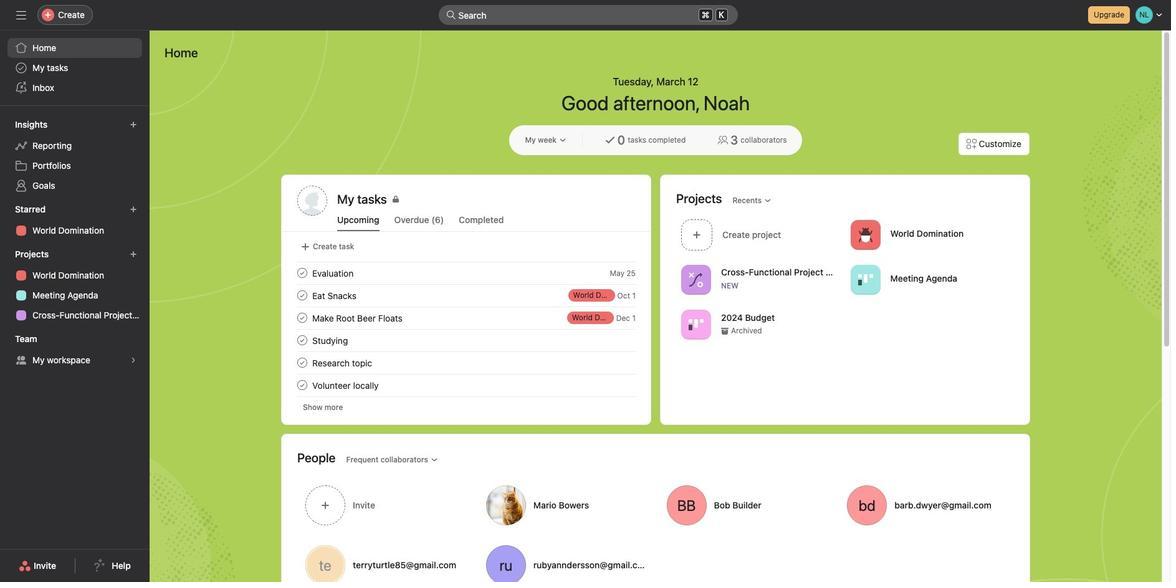 Task type: locate. For each thing, give the bounding box(es) containing it.
teams element
[[0, 328, 150, 373]]

0 vertical spatial board image
[[859, 272, 873, 287]]

3 mark complete image from the top
[[295, 333, 310, 348]]

new insights image
[[130, 121, 137, 128]]

board image down line_and_symbols image
[[689, 317, 704, 332]]

board image
[[859, 272, 873, 287], [689, 317, 704, 332]]

mark complete image
[[295, 311, 310, 326]]

bug image
[[859, 227, 873, 242]]

Mark complete checkbox
[[295, 288, 310, 303], [295, 311, 310, 326], [295, 333, 310, 348], [295, 378, 310, 393]]

mark complete image
[[295, 266, 310, 281], [295, 288, 310, 303], [295, 333, 310, 348], [295, 356, 310, 370], [295, 378, 310, 393]]

0 vertical spatial mark complete checkbox
[[295, 266, 310, 281]]

1 mark complete image from the top
[[295, 266, 310, 281]]

4 mark complete image from the top
[[295, 356, 310, 370]]

board image down bug image
[[859, 272, 873, 287]]

add items to starred image
[[130, 206, 137, 213]]

mark complete checkbox up mark complete icon
[[295, 266, 310, 281]]

1 mark complete checkbox from the top
[[295, 288, 310, 303]]

global element
[[0, 31, 150, 105]]

starred element
[[0, 198, 150, 243]]

None field
[[439, 5, 738, 25]]

2 mark complete checkbox from the top
[[295, 311, 310, 326]]

1 vertical spatial mark complete checkbox
[[295, 356, 310, 370]]

1 vertical spatial board image
[[689, 317, 704, 332]]

Mark complete checkbox
[[295, 266, 310, 281], [295, 356, 310, 370]]

mark complete checkbox down mark complete icon
[[295, 356, 310, 370]]



Task type: describe. For each thing, give the bounding box(es) containing it.
new project or portfolio image
[[130, 251, 137, 258]]

Search tasks, projects, and more text field
[[439, 5, 738, 25]]

4 mark complete checkbox from the top
[[295, 378, 310, 393]]

line_and_symbols image
[[689, 272, 704, 287]]

3 mark complete checkbox from the top
[[295, 333, 310, 348]]

projects element
[[0, 243, 150, 328]]

hide sidebar image
[[16, 10, 26, 20]]

insights element
[[0, 114, 150, 198]]

add profile photo image
[[298, 186, 327, 216]]

2 mark complete image from the top
[[295, 288, 310, 303]]

1 horizontal spatial board image
[[859, 272, 873, 287]]

5 mark complete image from the top
[[295, 378, 310, 393]]

see details, my workspace image
[[130, 357, 137, 364]]

2 mark complete checkbox from the top
[[295, 356, 310, 370]]

0 horizontal spatial board image
[[689, 317, 704, 332]]

1 mark complete checkbox from the top
[[295, 266, 310, 281]]

prominent image
[[446, 10, 456, 20]]



Task type: vqa. For each thing, say whether or not it's contained in the screenshot.
the rightmost Status
no



